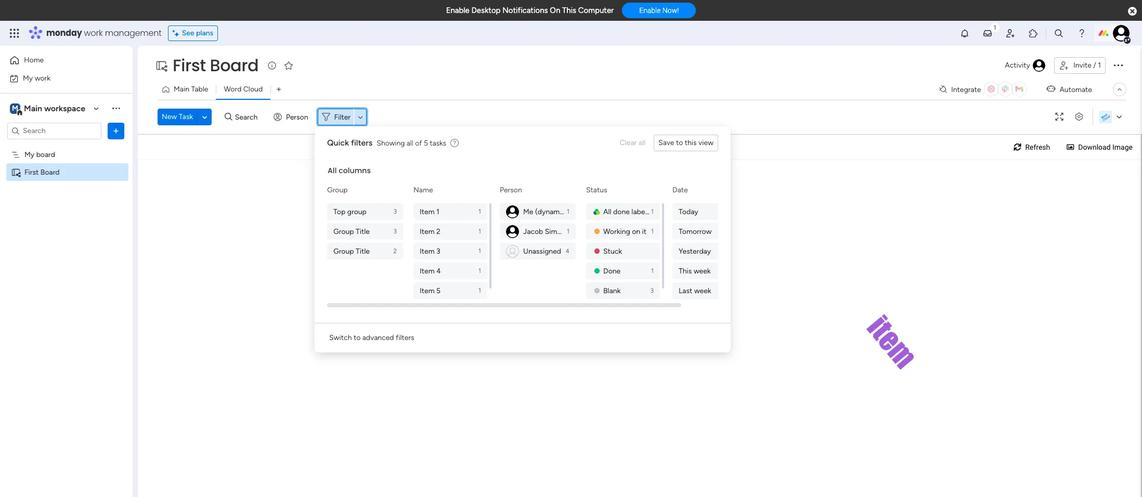 Task type: vqa. For each thing, say whether or not it's contained in the screenshot.
Word
yes



Task type: describe. For each thing, give the bounding box(es) containing it.
item for item 3
[[420, 247, 435, 256]]

activity
[[1005, 61, 1031, 70]]

item 1
[[420, 207, 440, 216]]

enable for enable now!
[[640, 6, 661, 15]]

group title for 2
[[334, 247, 370, 256]]

apps image
[[1029, 28, 1039, 39]]

filter
[[334, 113, 351, 122]]

dapulse integrations image
[[940, 86, 948, 93]]

table
[[191, 85, 208, 94]]

working
[[604, 227, 631, 236]]

all done labels
[[604, 207, 650, 216]]

show board description image
[[266, 60, 279, 71]]

person group
[[500, 203, 578, 260]]

switch
[[329, 334, 352, 342]]

tasks
[[430, 139, 447, 148]]

desktop
[[472, 6, 501, 15]]

1 vertical spatial options image
[[111, 126, 121, 136]]

enable for enable desktop notifications on this computer
[[446, 6, 470, 15]]

invite / 1
[[1074, 61, 1102, 70]]

automate
[[1060, 85, 1093, 94]]

jacob simon
[[523, 227, 566, 236]]

activity button
[[1001, 57, 1051, 74]]

jacob
[[523, 227, 543, 236]]

of
[[415, 139, 422, 148]]

enable desktop notifications on this computer
[[446, 6, 614, 15]]

1 inside invite / 1 button
[[1099, 61, 1102, 70]]

stuck
[[604, 247, 622, 256]]

work for monday
[[84, 27, 103, 39]]

my work
[[23, 74, 51, 82]]

blank
[[604, 286, 621, 295]]

showing
[[377, 139, 405, 148]]

done
[[604, 267, 621, 276]]

shareable board image
[[155, 59, 168, 72]]

date
[[673, 186, 688, 195]]

invite
[[1074, 61, 1092, 70]]

learn more image
[[451, 138, 459, 148]]

open full screen image
[[1052, 113, 1068, 121]]

workspace image
[[10, 103, 20, 114]]

0 horizontal spatial first board
[[24, 168, 60, 177]]

First Board field
[[170, 54, 261, 77]]

word cloud button
[[216, 81, 271, 98]]

home
[[24, 56, 44, 65]]

week for last week
[[695, 286, 712, 295]]

item for item 2
[[420, 227, 435, 236]]

0 vertical spatial first board
[[173, 54, 259, 77]]

last
[[679, 286, 693, 295]]

workspace
[[44, 103, 85, 113]]

0 vertical spatial group
[[327, 186, 348, 195]]

invite members image
[[1006, 28, 1016, 39]]

all columns dialog
[[315, 126, 759, 398]]

labels
[[632, 207, 650, 216]]

new task
[[162, 112, 193, 121]]

group for 2
[[334, 247, 354, 256]]

task
[[179, 112, 193, 121]]

settings image
[[1071, 113, 1088, 121]]

item for item 1
[[420, 207, 435, 216]]

cloud
[[243, 85, 263, 94]]

home button
[[6, 52, 112, 69]]

filter button
[[318, 109, 367, 125]]

my for my work
[[23, 74, 33, 82]]

workspace selection element
[[10, 102, 87, 116]]

0 vertical spatial options image
[[1113, 59, 1125, 71]]

word
[[224, 85, 242, 94]]

add view image
[[277, 86, 281, 93]]

main table button
[[158, 81, 216, 98]]

item for item 4
[[420, 267, 435, 276]]

Search field
[[232, 110, 264, 124]]

item for item 5
[[420, 286, 435, 295]]

arrow down image
[[354, 111, 367, 123]]

2 inside name group
[[437, 227, 441, 236]]

plans
[[196, 29, 213, 37]]

see plans button
[[168, 25, 218, 41]]

person inside all columns dialog
[[500, 186, 522, 195]]

today
[[679, 207, 699, 216]]

clear all button
[[616, 135, 650, 151]]

save
[[659, 138, 675, 147]]

new
[[162, 112, 177, 121]]

5 inside name group
[[437, 286, 441, 295]]

item 4
[[420, 267, 441, 276]]

add to favorites image
[[284, 60, 294, 71]]

this inside date group
[[679, 267, 692, 276]]

board
[[36, 150, 55, 159]]

first inside list box
[[24, 168, 39, 177]]

my work button
[[6, 70, 112, 87]]

item 3
[[420, 247, 441, 256]]

m
[[12, 104, 18, 113]]

computer
[[579, 6, 614, 15]]

Search in workspace field
[[22, 125, 87, 137]]

date group
[[673, 203, 749, 398]]

view
[[699, 138, 714, 147]]

me (dynamic)
[[523, 207, 568, 216]]

see
[[182, 29, 194, 37]]

see plans
[[182, 29, 213, 37]]

filters inside button
[[396, 334, 415, 342]]

all inside quick filters showing all of 5 tasks
[[407, 139, 414, 148]]

3 left item 1 at top
[[394, 208, 397, 215]]

management
[[105, 27, 162, 39]]

main workspace
[[24, 103, 85, 113]]

jacob simon image for me (dynamic)
[[506, 205, 519, 218]]

/
[[1094, 61, 1097, 70]]

on
[[550, 6, 561, 15]]

search everything image
[[1054, 28, 1065, 39]]

jacob simon image for jacob simon
[[506, 225, 519, 238]]

work for my
[[35, 74, 51, 82]]

person inside popup button
[[286, 113, 308, 122]]



Task type: locate. For each thing, give the bounding box(es) containing it.
1 vertical spatial group
[[334, 227, 354, 236]]

collapse board header image
[[1116, 85, 1125, 94]]

v2 search image
[[225, 111, 232, 123]]

switch to advanced filters button
[[325, 330, 419, 347]]

1 vertical spatial my
[[24, 150, 34, 159]]

3 inside name group
[[437, 247, 441, 256]]

0 horizontal spatial 5
[[424, 139, 428, 148]]

all right clear
[[639, 138, 646, 147]]

1 vertical spatial all
[[604, 207, 612, 216]]

workspace options image
[[111, 103, 121, 114]]

me
[[523, 207, 534, 216]]

all columns
[[328, 165, 371, 176]]

1 vertical spatial this
[[679, 267, 692, 276]]

help image
[[1077, 28, 1088, 39]]

filters right advanced
[[396, 334, 415, 342]]

item 5
[[420, 286, 441, 295]]

0 vertical spatial person
[[286, 113, 308, 122]]

unassigned
[[523, 247, 561, 256]]

my inside button
[[23, 74, 33, 82]]

0 vertical spatial this
[[562, 6, 577, 15]]

3 left the last
[[651, 287, 654, 295]]

item 2
[[420, 227, 441, 236]]

board up word
[[210, 54, 259, 77]]

status group
[[586, 203, 662, 299]]

1 horizontal spatial options image
[[1113, 59, 1125, 71]]

1 vertical spatial group title
[[334, 247, 370, 256]]

0 vertical spatial group title
[[334, 227, 370, 236]]

1
[[1099, 61, 1102, 70], [437, 207, 440, 216], [479, 208, 481, 215], [567, 208, 570, 215], [652, 208, 654, 215], [479, 228, 481, 235], [567, 228, 570, 235], [652, 228, 654, 235], [479, 248, 481, 255], [479, 267, 481, 275], [652, 267, 654, 275], [479, 287, 481, 295]]

3
[[394, 208, 397, 215], [394, 228, 397, 235], [437, 247, 441, 256], [651, 287, 654, 295]]

0 vertical spatial title
[[356, 227, 370, 236]]

enable now! button
[[622, 3, 696, 18]]

quick filters showing all of 5 tasks
[[327, 138, 447, 148]]

this week
[[679, 267, 711, 276]]

0 vertical spatial 2
[[437, 227, 441, 236]]

title
[[356, 227, 370, 236], [356, 247, 370, 256]]

save to this view button
[[654, 135, 719, 151]]

all for all columns
[[328, 165, 337, 176]]

enable inside button
[[640, 6, 661, 15]]

jacob simon image
[[1114, 25, 1130, 42], [506, 205, 519, 218], [506, 225, 519, 238]]

5 item from the top
[[420, 286, 435, 295]]

option
[[0, 145, 133, 147]]

1 vertical spatial title
[[356, 247, 370, 256]]

person button
[[269, 109, 315, 125]]

1 horizontal spatial 5
[[437, 286, 441, 295]]

invite / 1 button
[[1055, 57, 1106, 74]]

save to this view
[[659, 138, 714, 147]]

1 group title from the top
[[334, 227, 370, 236]]

3 inside status group
[[651, 287, 654, 295]]

integrate
[[952, 85, 982, 94]]

0 horizontal spatial all
[[407, 139, 414, 148]]

5
[[424, 139, 428, 148], [437, 286, 441, 295]]

1 vertical spatial person
[[500, 186, 522, 195]]

0 vertical spatial my
[[23, 74, 33, 82]]

group title for 3
[[334, 227, 370, 236]]

0 vertical spatial 4
[[566, 248, 570, 255]]

week
[[694, 267, 711, 276], [695, 286, 712, 295]]

list box containing my board
[[0, 144, 133, 322]]

week for this week
[[694, 267, 711, 276]]

1 vertical spatial to
[[354, 334, 361, 342]]

board
[[210, 54, 259, 77], [40, 168, 60, 177]]

new task button
[[158, 109, 197, 125]]

group group
[[327, 203, 405, 260]]

0 horizontal spatial first
[[24, 168, 39, 177]]

1 vertical spatial 2
[[394, 248, 397, 255]]

1 horizontal spatial this
[[679, 267, 692, 276]]

columns
[[339, 165, 371, 176]]

main table
[[174, 85, 208, 94]]

this
[[685, 138, 697, 147]]

all left done
[[604, 207, 612, 216]]

this right on
[[562, 6, 577, 15]]

my for my board
[[24, 150, 34, 159]]

2 inside group group
[[394, 248, 397, 255]]

simon
[[545, 227, 566, 236]]

4 inside name group
[[437, 267, 441, 276]]

options image right /
[[1113, 59, 1125, 71]]

group
[[347, 207, 367, 216]]

0 horizontal spatial person
[[286, 113, 308, 122]]

yesterday
[[679, 247, 711, 256]]

top
[[334, 207, 346, 216]]

1 vertical spatial first
[[24, 168, 39, 177]]

1 horizontal spatial board
[[210, 54, 259, 77]]

last week
[[679, 286, 712, 295]]

1 horizontal spatial person
[[500, 186, 522, 195]]

3 left the "item 2"
[[394, 228, 397, 235]]

enable left "desktop"
[[446, 6, 470, 15]]

0 horizontal spatial work
[[35, 74, 51, 82]]

0 horizontal spatial all
[[328, 165, 337, 176]]

title for 3
[[356, 227, 370, 236]]

person up "person" group
[[500, 186, 522, 195]]

item
[[420, 207, 435, 216], [420, 227, 435, 236], [420, 247, 435, 256], [420, 267, 435, 276], [420, 286, 435, 295]]

1 horizontal spatial filters
[[396, 334, 415, 342]]

2 left item 3
[[394, 248, 397, 255]]

main for main table
[[174, 85, 189, 94]]

1 vertical spatial week
[[695, 286, 712, 295]]

week up last week
[[694, 267, 711, 276]]

my left board
[[24, 150, 34, 159]]

0 vertical spatial week
[[694, 267, 711, 276]]

1 horizontal spatial main
[[174, 85, 189, 94]]

work inside button
[[35, 74, 51, 82]]

0 vertical spatial main
[[174, 85, 189, 94]]

inbox image
[[983, 28, 993, 39]]

1 vertical spatial main
[[24, 103, 42, 113]]

first up main table
[[173, 54, 206, 77]]

first board down my board
[[24, 168, 60, 177]]

working on it
[[604, 227, 647, 236]]

main right workspace image
[[24, 103, 42, 113]]

jacob simon image left jacob
[[506, 225, 519, 238]]

2 group title from the top
[[334, 247, 370, 256]]

tomorrow
[[679, 227, 712, 236]]

enable now!
[[640, 6, 679, 15]]

on
[[632, 227, 641, 236]]

all inside clear all button
[[639, 138, 646, 147]]

my inside list box
[[24, 150, 34, 159]]

2 vertical spatial group
[[334, 247, 354, 256]]

0 vertical spatial to
[[676, 138, 683, 147]]

1 horizontal spatial all
[[604, 207, 612, 216]]

work right "monday"
[[84, 27, 103, 39]]

filters
[[351, 138, 373, 148], [396, 334, 415, 342]]

1 horizontal spatial enable
[[640, 6, 661, 15]]

jacob simon image left me
[[506, 205, 519, 218]]

item down item 4
[[420, 286, 435, 295]]

person
[[286, 113, 308, 122], [500, 186, 522, 195]]

4
[[566, 248, 570, 255], [437, 267, 441, 276]]

name group
[[414, 203, 490, 299]]

all left columns
[[328, 165, 337, 176]]

0 horizontal spatial 4
[[437, 267, 441, 276]]

dapulse close image
[[1129, 6, 1138, 17]]

first board up table
[[173, 54, 259, 77]]

week right the last
[[695, 286, 712, 295]]

angle down image
[[202, 113, 207, 121]]

shareable board image
[[11, 167, 21, 177]]

list box
[[0, 144, 133, 322]]

1 horizontal spatial 2
[[437, 227, 441, 236]]

main inside main table button
[[174, 85, 189, 94]]

options image
[[1113, 59, 1125, 71], [111, 126, 121, 136]]

first board
[[173, 54, 259, 77], [24, 168, 60, 177]]

0 vertical spatial 5
[[424, 139, 428, 148]]

2 title from the top
[[356, 247, 370, 256]]

autopilot image
[[1047, 82, 1056, 96]]

clear
[[620, 138, 637, 147]]

1 horizontal spatial first board
[[173, 54, 259, 77]]

group
[[327, 186, 348, 195], [334, 227, 354, 236], [334, 247, 354, 256]]

all
[[328, 165, 337, 176], [604, 207, 612, 216]]

2 all from the left
[[407, 139, 414, 148]]

to left this
[[676, 138, 683, 147]]

person left filter popup button
[[286, 113, 308, 122]]

board down board
[[40, 168, 60, 177]]

options image down workspace options image
[[111, 126, 121, 136]]

all for all done labels
[[604, 207, 612, 216]]

3 item from the top
[[420, 247, 435, 256]]

first
[[173, 54, 206, 77], [24, 168, 39, 177]]

switch to advanced filters
[[329, 334, 415, 342]]

1 vertical spatial first board
[[24, 168, 60, 177]]

0 horizontal spatial options image
[[111, 126, 121, 136]]

0 horizontal spatial to
[[354, 334, 361, 342]]

notifications image
[[960, 28, 970, 39]]

1 vertical spatial filters
[[396, 334, 415, 342]]

monday
[[46, 27, 82, 39]]

top group
[[334, 207, 367, 216]]

monday work management
[[46, 27, 162, 39]]

1 vertical spatial work
[[35, 74, 51, 82]]

0 horizontal spatial enable
[[446, 6, 470, 15]]

enable left now!
[[640, 6, 661, 15]]

1 horizontal spatial 4
[[566, 248, 570, 255]]

to for save
[[676, 138, 683, 147]]

(dynamic)
[[535, 207, 568, 216]]

0 horizontal spatial 2
[[394, 248, 397, 255]]

done
[[614, 207, 630, 216]]

1 vertical spatial jacob simon image
[[506, 205, 519, 218]]

board inside list box
[[40, 168, 60, 177]]

enable
[[446, 6, 470, 15], [640, 6, 661, 15]]

4 inside "person" group
[[566, 248, 570, 255]]

1 item from the top
[[420, 207, 435, 216]]

title for 2
[[356, 247, 370, 256]]

select product image
[[9, 28, 20, 39]]

5 down item 4
[[437, 286, 441, 295]]

main inside workspace selection element
[[24, 103, 42, 113]]

4 right the "unassigned"
[[566, 248, 570, 255]]

1 vertical spatial board
[[40, 168, 60, 177]]

5 right of
[[424, 139, 428, 148]]

1 vertical spatial 5
[[437, 286, 441, 295]]

all inside status group
[[604, 207, 612, 216]]

item down item 1 at top
[[420, 227, 435, 236]]

0 vertical spatial all
[[328, 165, 337, 176]]

1 horizontal spatial all
[[639, 138, 646, 147]]

item down the "item 2"
[[420, 247, 435, 256]]

all left of
[[407, 139, 414, 148]]

0 vertical spatial board
[[210, 54, 259, 77]]

group title
[[334, 227, 370, 236], [334, 247, 370, 256]]

quick
[[327, 138, 349, 148]]

name
[[414, 186, 433, 195]]

status
[[586, 186, 608, 195]]

to for switch
[[354, 334, 361, 342]]

3 up item 4
[[437, 247, 441, 256]]

clear all
[[620, 138, 646, 147]]

0 horizontal spatial main
[[24, 103, 42, 113]]

2 up item 3
[[437, 227, 441, 236]]

group for 3
[[334, 227, 354, 236]]

0 horizontal spatial this
[[562, 6, 577, 15]]

0 horizontal spatial filters
[[351, 138, 373, 148]]

0 vertical spatial filters
[[351, 138, 373, 148]]

item up the "item 2"
[[420, 207, 435, 216]]

1 image
[[991, 21, 1000, 33]]

my board
[[24, 150, 55, 159]]

advanced
[[363, 334, 394, 342]]

1 vertical spatial 4
[[437, 267, 441, 276]]

0 vertical spatial jacob simon image
[[1114, 25, 1130, 42]]

0 horizontal spatial board
[[40, 168, 60, 177]]

filters right quick
[[351, 138, 373, 148]]

1 horizontal spatial first
[[173, 54, 206, 77]]

jacob simon image down dapulse close image
[[1114, 25, 1130, 42]]

to right switch
[[354, 334, 361, 342]]

notifications
[[503, 6, 548, 15]]

1 horizontal spatial work
[[84, 27, 103, 39]]

1 all from the left
[[639, 138, 646, 147]]

item down item 3
[[420, 267, 435, 276]]

1 title from the top
[[356, 227, 370, 236]]

2 item from the top
[[420, 227, 435, 236]]

0 vertical spatial work
[[84, 27, 103, 39]]

my down home
[[23, 74, 33, 82]]

2 vertical spatial jacob simon image
[[506, 225, 519, 238]]

to
[[676, 138, 683, 147], [354, 334, 361, 342]]

0 vertical spatial first
[[173, 54, 206, 77]]

5 inside quick filters showing all of 5 tasks
[[424, 139, 428, 148]]

now!
[[663, 6, 679, 15]]

4 item from the top
[[420, 267, 435, 276]]

my
[[23, 74, 33, 82], [24, 150, 34, 159]]

work down home
[[35, 74, 51, 82]]

main for main workspace
[[24, 103, 42, 113]]

main left table
[[174, 85, 189, 94]]

first right shareable board image
[[24, 168, 39, 177]]

this up the last
[[679, 267, 692, 276]]

it
[[642, 227, 647, 236]]

word cloud
[[224, 85, 263, 94]]

4 up the item 5
[[437, 267, 441, 276]]

1 horizontal spatial to
[[676, 138, 683, 147]]



